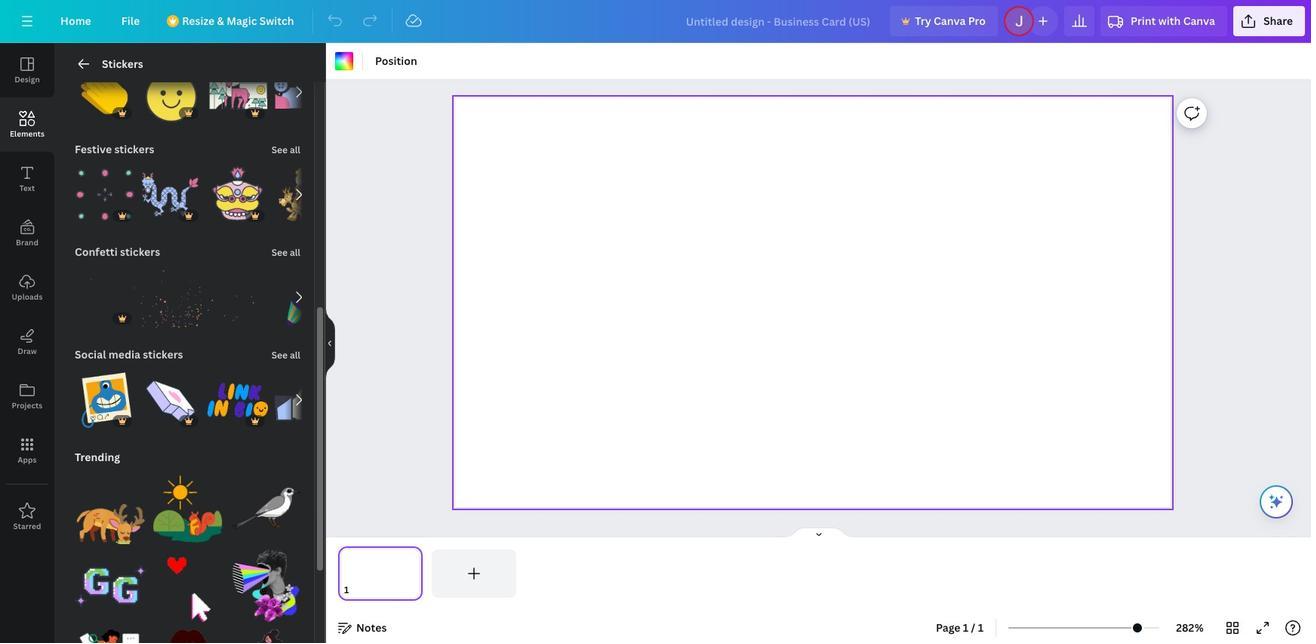 Task type: describe. For each thing, give the bounding box(es) containing it.
magic
[[227, 14, 257, 28]]

Design title text field
[[674, 6, 884, 36]]

print
[[1131, 14, 1157, 28]]

confetti stickers
[[75, 245, 160, 259]]

resize & magic switch button
[[158, 6, 306, 36]]

stickers for festive stickers
[[114, 142, 154, 156]]

all for confetti stickers
[[290, 246, 301, 259]]

page
[[937, 621, 961, 635]]

see for festive stickers
[[272, 143, 288, 156]]

hide pages image
[[783, 527, 855, 539]]

trending
[[75, 450, 120, 464]]

see for confetti stickers
[[272, 246, 288, 259]]

resize
[[182, 14, 215, 28]]

282%
[[1177, 621, 1204, 635]]

home link
[[48, 6, 103, 36]]

see all for confetti stickers
[[272, 246, 301, 259]]

design button
[[0, 43, 54, 97]]

switch
[[260, 14, 294, 28]]

stickers for confetti stickers
[[120, 245, 160, 259]]

try
[[915, 14, 932, 28]]

elements
[[10, 128, 45, 139]]

try canva pro
[[915, 14, 986, 28]]

1 1 from the left
[[964, 621, 969, 635]]

projects
[[12, 400, 43, 411]]

stickers
[[102, 57, 143, 71]]

see all button for social media stickers
[[270, 340, 302, 370]]

pro
[[969, 14, 986, 28]]

festive stickers
[[75, 142, 154, 156]]

social media stickers button
[[73, 340, 185, 370]]

2 1 from the left
[[979, 621, 984, 635]]

all for festive stickers
[[290, 143, 301, 156]]

side panel tab list
[[0, 43, 54, 545]]

canva assistant image
[[1268, 493, 1286, 511]]

notes
[[356, 621, 387, 635]]

canva inside button
[[934, 14, 966, 28]]

page 1 / 1
[[937, 621, 984, 635]]

home
[[60, 14, 91, 28]]

confetti stickers button
[[73, 237, 162, 267]]

design
[[14, 74, 40, 85]]



Task type: vqa. For each thing, say whether or not it's contained in the screenshot.
the bottommost for
no



Task type: locate. For each thing, give the bounding box(es) containing it.
festive
[[75, 142, 112, 156]]

share
[[1264, 14, 1294, 28]]

canva inside dropdown button
[[1184, 14, 1216, 28]]

canva right with
[[1184, 14, 1216, 28]]

page 1 image
[[338, 550, 423, 598]]

stickers
[[114, 142, 154, 156], [120, 245, 160, 259], [143, 347, 183, 362]]

print with canva
[[1131, 14, 1216, 28]]

starred button
[[0, 490, 54, 545]]

1 canva from the left
[[934, 14, 966, 28]]

0 horizontal spatial canva
[[934, 14, 966, 28]]

0 vertical spatial see
[[272, 143, 288, 156]]

see
[[272, 143, 288, 156], [272, 246, 288, 259], [272, 349, 288, 362]]

0 vertical spatial all
[[290, 143, 301, 156]]

apps button
[[0, 424, 54, 478]]

canva
[[934, 14, 966, 28], [1184, 14, 1216, 28]]

2 vertical spatial see all
[[272, 349, 301, 362]]

see all button for confetti stickers
[[270, 237, 302, 267]]

media
[[109, 347, 141, 362]]

stickers right the festive
[[114, 142, 154, 156]]

position button
[[369, 49, 423, 73]]

1
[[964, 621, 969, 635], [979, 621, 984, 635]]

file button
[[109, 6, 152, 36]]

1 left /
[[964, 621, 969, 635]]

2 see from the top
[[272, 246, 288, 259]]

282% button
[[1166, 616, 1215, 640]]

0 vertical spatial see all
[[272, 143, 301, 156]]

share button
[[1234, 6, 1306, 36]]

1 vertical spatial stickers
[[120, 245, 160, 259]]

position
[[375, 54, 417, 68]]

canva right 'try'
[[934, 14, 966, 28]]

2 see all from the top
[[272, 246, 301, 259]]

confetti
[[75, 245, 118, 259]]

social
[[75, 347, 106, 362]]

see all for social media stickers
[[272, 349, 301, 362]]

draw
[[18, 346, 37, 356]]

3 see all button from the top
[[270, 340, 302, 370]]

2 see all button from the top
[[270, 237, 302, 267]]

3 all from the top
[[290, 349, 301, 362]]

see all for festive stickers
[[272, 143, 301, 156]]

main menu bar
[[0, 0, 1312, 43]]

0 vertical spatial stickers
[[114, 142, 154, 156]]

uploads
[[12, 292, 43, 302]]

1 vertical spatial all
[[290, 246, 301, 259]]

group
[[75, 62, 135, 122], [141, 62, 202, 122], [208, 62, 268, 122], [274, 62, 335, 122], [75, 156, 135, 225], [141, 156, 202, 225], [208, 156, 268, 225], [274, 165, 335, 225], [75, 258, 135, 328], [141, 258, 202, 328], [208, 267, 268, 328], [274, 267, 335, 328], [75, 361, 135, 430], [141, 361, 202, 430], [208, 361, 268, 430], [274, 370, 335, 430], [75, 473, 147, 545], [153, 473, 224, 545], [230, 473, 302, 545], [75, 542, 147, 622], [153, 542, 224, 622], [230, 542, 302, 622], [75, 619, 147, 643], [153, 619, 224, 643], [230, 619, 302, 643]]

stickers right confetti
[[120, 245, 160, 259]]

stickers right media
[[143, 347, 183, 362]]

1 see all from the top
[[272, 143, 301, 156]]

text
[[19, 183, 35, 193]]

3 see from the top
[[272, 349, 288, 362]]

2 vertical spatial all
[[290, 349, 301, 362]]

uploads button
[[0, 261, 54, 315]]

see all button for festive stickers
[[270, 134, 302, 165]]

3 see all from the top
[[272, 349, 301, 362]]

notes button
[[332, 616, 393, 640]]

0 horizontal spatial 1
[[964, 621, 969, 635]]

hide image
[[326, 307, 335, 380]]

2 all from the top
[[290, 246, 301, 259]]

with
[[1159, 14, 1181, 28]]

resize & magic switch
[[182, 14, 294, 28]]

festive stickers button
[[73, 134, 156, 165]]

Page title text field
[[356, 583, 362, 598]]

brand button
[[0, 206, 54, 261]]

social media stickers
[[75, 347, 183, 362]]

2 vertical spatial see
[[272, 349, 288, 362]]

1 see from the top
[[272, 143, 288, 156]]

draw button
[[0, 315, 54, 369]]

all
[[290, 143, 301, 156], [290, 246, 301, 259], [290, 349, 301, 362]]

/
[[972, 621, 976, 635]]

#ffffff image
[[335, 52, 353, 70]]

see all button
[[270, 134, 302, 165], [270, 237, 302, 267], [270, 340, 302, 370]]

brand
[[16, 237, 38, 248]]

elements button
[[0, 97, 54, 152]]

starred
[[13, 521, 41, 532]]

all for social media stickers
[[290, 349, 301, 362]]

1 vertical spatial see all button
[[270, 237, 302, 267]]

projects button
[[0, 369, 54, 424]]

see for social media stickers
[[272, 349, 288, 362]]

1 all from the top
[[290, 143, 301, 156]]

1 horizontal spatial canva
[[1184, 14, 1216, 28]]

1 vertical spatial see
[[272, 246, 288, 259]]

1 see all button from the top
[[270, 134, 302, 165]]

1 vertical spatial see all
[[272, 246, 301, 259]]

try canva pro button
[[891, 6, 998, 36]]

1 right /
[[979, 621, 984, 635]]

2 vertical spatial stickers
[[143, 347, 183, 362]]

apps
[[18, 455, 37, 465]]

print with canva button
[[1101, 6, 1228, 36]]

1 horizontal spatial 1
[[979, 621, 984, 635]]

file
[[121, 14, 140, 28]]

2 vertical spatial see all button
[[270, 340, 302, 370]]

0 vertical spatial see all button
[[270, 134, 302, 165]]

2 canva from the left
[[1184, 14, 1216, 28]]

&
[[217, 14, 224, 28]]

see all
[[272, 143, 301, 156], [272, 246, 301, 259], [272, 349, 301, 362]]

stickers inside button
[[114, 142, 154, 156]]

text button
[[0, 152, 54, 206]]



